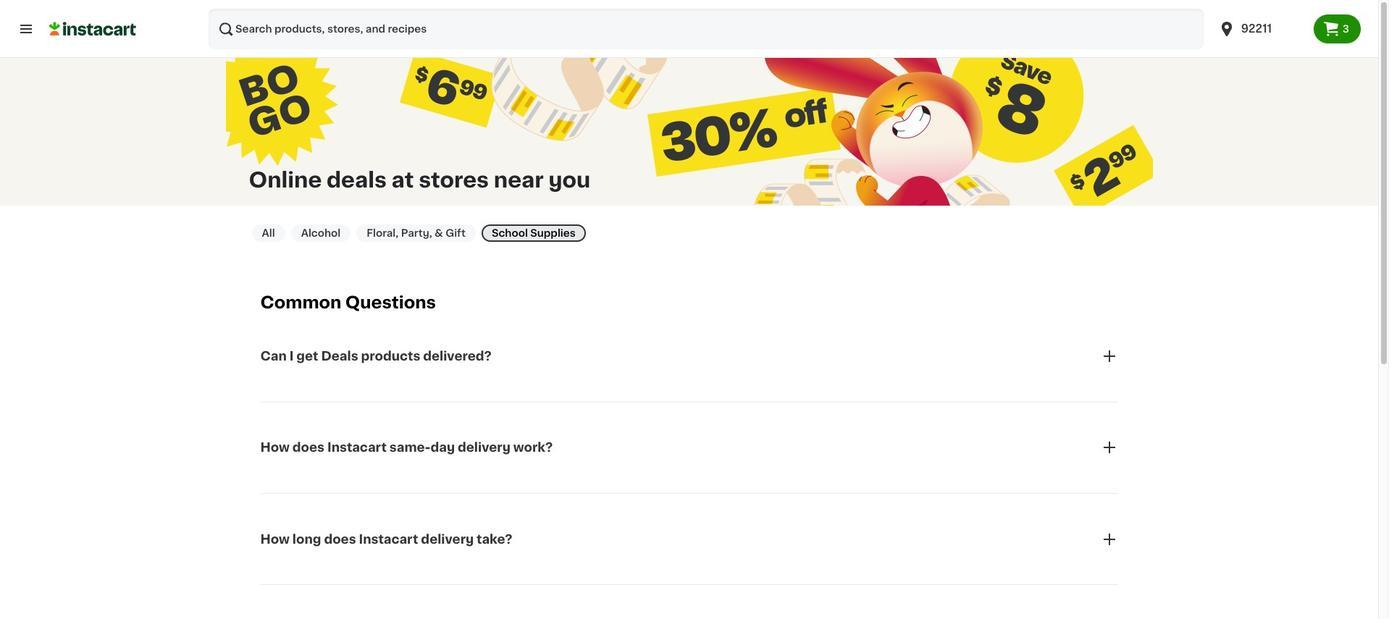 Task type: vqa. For each thing, say whether or not it's contained in the screenshot.
19 corresponding to 1
no



Task type: locate. For each thing, give the bounding box(es) containing it.
3
[[1343, 24, 1350, 34]]

delivery left the "take?"
[[421, 534, 474, 545]]

1 how from the top
[[260, 442, 290, 454]]

near
[[494, 169, 544, 190]]

same-
[[390, 442, 431, 454]]

92211
[[1242, 23, 1272, 34]]

does
[[293, 442, 325, 454], [324, 534, 356, 545]]

1 vertical spatial how
[[260, 534, 290, 545]]

can i get deals products delivered?
[[260, 351, 492, 362]]

2 how from the top
[[260, 534, 290, 545]]

how long does instacart delivery take?
[[260, 534, 513, 545]]

common questions
[[260, 295, 436, 311]]

can
[[260, 351, 287, 362]]

how does instacart same-day delivery work?
[[260, 442, 553, 454]]

how
[[260, 442, 290, 454], [260, 534, 290, 545]]

92211 button
[[1210, 9, 1314, 49], [1219, 9, 1306, 49]]

all
[[262, 228, 275, 238]]

2 92211 button from the left
[[1219, 9, 1306, 49]]

Search field
[[209, 9, 1204, 49]]

delivery
[[458, 442, 511, 454], [421, 534, 474, 545]]

1 vertical spatial instacart
[[359, 534, 418, 545]]

instacart
[[327, 442, 387, 454], [359, 534, 418, 545]]

None search field
[[209, 9, 1204, 49]]

school supplies
[[492, 228, 576, 238]]

0 vertical spatial instacart
[[327, 442, 387, 454]]

0 vertical spatial how
[[260, 442, 290, 454]]

delivery right day
[[458, 442, 511, 454]]

common
[[260, 295, 342, 311]]

1 92211 button from the left
[[1210, 9, 1314, 49]]

how does instacart same-day delivery work? button
[[260, 422, 1118, 474]]

get
[[297, 351, 318, 362]]

you
[[549, 169, 591, 190]]

how long does instacart delivery take? button
[[260, 513, 1118, 566]]

deals
[[321, 351, 358, 362]]

3 button
[[1314, 14, 1361, 43]]

how for how long does instacart delivery take?
[[260, 534, 290, 545]]

all link
[[252, 225, 285, 242]]

school
[[492, 228, 528, 238]]

i
[[290, 351, 294, 362]]

supplies
[[531, 228, 576, 238]]

products
[[361, 351, 420, 362]]

work?
[[514, 442, 553, 454]]

online deals at stores near you
[[249, 169, 591, 190]]

instacart inside the how does instacart same-day delivery work? dropdown button
[[327, 442, 387, 454]]



Task type: describe. For each thing, give the bounding box(es) containing it.
school supplies link
[[482, 225, 586, 242]]

floral, party, & gift link
[[357, 225, 476, 242]]

0 vertical spatial does
[[293, 442, 325, 454]]

online deals at stores near you main content
[[0, 0, 1379, 620]]

gift
[[446, 228, 466, 238]]

alcohol
[[301, 228, 341, 238]]

how for how does instacart same-day delivery work?
[[260, 442, 290, 454]]

delivered?
[[423, 351, 492, 362]]

floral,
[[367, 228, 399, 238]]

0 vertical spatial delivery
[[458, 442, 511, 454]]

instacart inside how long does instacart delivery take? dropdown button
[[359, 534, 418, 545]]

&
[[435, 228, 443, 238]]

long
[[293, 534, 321, 545]]

1 vertical spatial does
[[324, 534, 356, 545]]

deals
[[327, 169, 387, 190]]

stores
[[419, 169, 489, 190]]

1 vertical spatial delivery
[[421, 534, 474, 545]]

questions
[[345, 295, 436, 311]]

can i get deals products delivered? button
[[260, 330, 1118, 382]]

day
[[431, 442, 455, 454]]

instacart logo image
[[49, 20, 136, 38]]

take?
[[477, 534, 513, 545]]

alcohol link
[[291, 225, 351, 242]]

floral, party, & gift
[[367, 228, 466, 238]]

at
[[392, 169, 414, 190]]

party,
[[401, 228, 432, 238]]

online
[[249, 169, 322, 190]]



